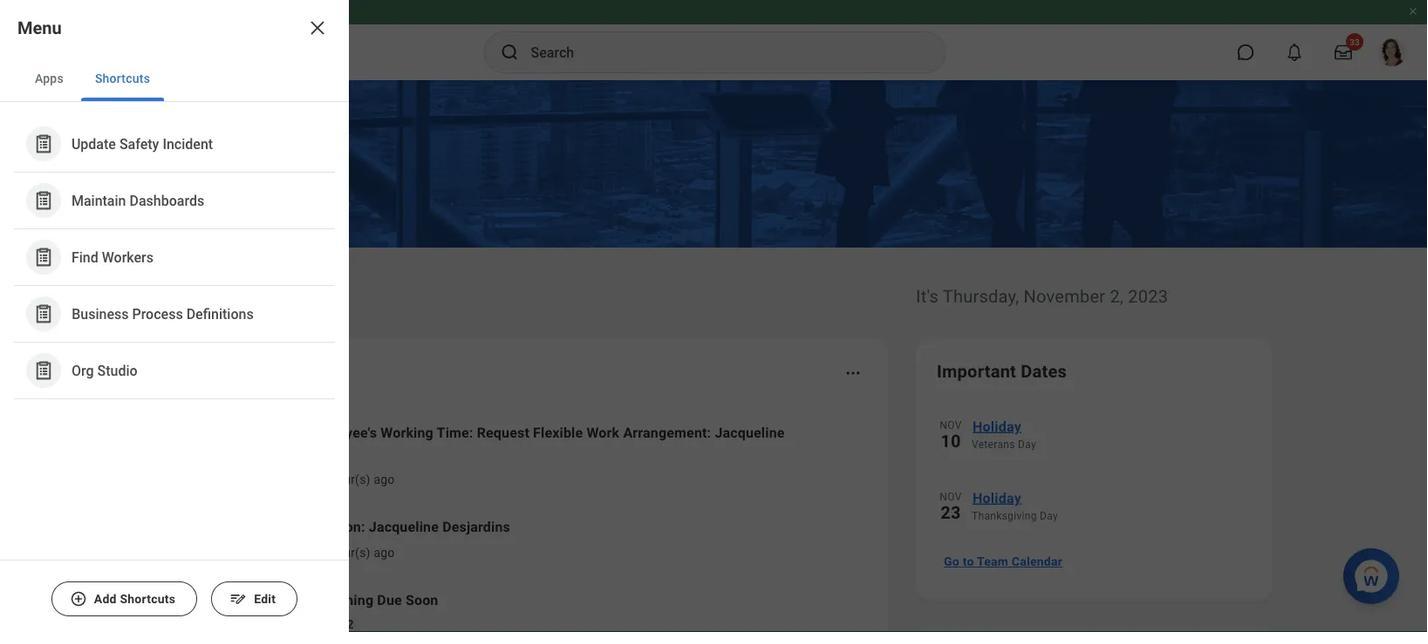 Task type: vqa. For each thing, say whether or not it's contained in the screenshot.
the Edit button
yes



Task type: locate. For each thing, give the bounding box(es) containing it.
1 holiday button from the top
[[972, 415, 1251, 438]]

- up vaccination:
[[313, 472, 316, 487]]

4 clipboard image from the top
[[33, 360, 55, 382]]

arrangement:
[[623, 424, 711, 441]]

tasks
[[276, 472, 309, 487], [276, 546, 309, 560]]

2 holiday from the top
[[973, 490, 1022, 506]]

tasks for add
[[276, 546, 309, 560]]

welcome main content
[[0, 80, 1427, 633]]

1 vertical spatial 1
[[319, 546, 327, 560]]

1 nov from the top
[[940, 420, 962, 432]]

clipboard image inside update safety incident "link"
[[33, 133, 55, 155]]

0 vertical spatial tasks
[[276, 472, 309, 487]]

tasks down vaccination:
[[276, 546, 309, 560]]

org studio
[[72, 362, 138, 379]]

ago
[[374, 472, 395, 487], [374, 546, 395, 560]]

dashboards
[[130, 192, 204, 209]]

1 vertical spatial due
[[260, 617, 283, 632]]

awaiting your action list
[[176, 408, 867, 633]]

2 my from the top
[[257, 546, 273, 560]]

due left soon
[[377, 592, 402, 609]]

0 vertical spatial hour(s)
[[330, 472, 371, 487]]

2 holiday button from the top
[[972, 487, 1251, 510]]

2 clipboard image from the top
[[33, 190, 55, 212]]

banner
[[0, 0, 1427, 80]]

shortcuts left book open image
[[120, 592, 176, 607]]

clipboard image
[[33, 246, 55, 268]]

tab list
[[0, 56, 349, 102]]

update left the employee's
[[257, 424, 302, 441]]

holiday inside holiday thanksgiving day
[[973, 490, 1022, 506]]

apps button
[[21, 56, 78, 101]]

1 vertical spatial ago
[[374, 546, 395, 560]]

0 vertical spatial 1
[[319, 472, 327, 487]]

2 hour(s) from the top
[[330, 546, 371, 560]]

find
[[72, 249, 98, 265]]

2 my tasks - 1 hour(s) ago from the top
[[257, 546, 395, 560]]

due down edit
[[260, 617, 283, 632]]

0 vertical spatial day
[[1018, 439, 1036, 451]]

hour(s)
[[330, 472, 371, 487], [330, 546, 371, 560]]

safety
[[120, 135, 159, 152]]

holiday button
[[972, 415, 1251, 438], [972, 487, 1251, 510]]

1 my from the top
[[257, 472, 273, 487]]

go
[[944, 555, 960, 569]]

shortcuts inside tab list
[[95, 71, 150, 86]]

clipboard image inside business process definitions link
[[33, 303, 55, 325]]

0 vertical spatial add
[[257, 519, 282, 535]]

1 horizontal spatial due
[[377, 592, 402, 609]]

add
[[257, 519, 282, 535], [94, 592, 117, 607]]

profile logan mcneil element
[[1368, 33, 1417, 72]]

tab list containing apps
[[0, 56, 349, 102]]

1 vertical spatial tasks
[[276, 546, 309, 560]]

hour(s) down the employee's
[[330, 472, 371, 487]]

add inside awaiting your action list
[[257, 519, 282, 535]]

my tasks - 1 hour(s) ago up vaccination:
[[257, 472, 395, 487]]

vaccination:
[[286, 519, 365, 535]]

my
[[257, 472, 273, 487], [257, 546, 273, 560]]

holiday veterans day
[[972, 418, 1036, 451]]

2 1 from the top
[[319, 546, 327, 560]]

find workers
[[72, 249, 154, 265]]

0 vertical spatial update
[[72, 135, 116, 152]]

-
[[313, 472, 316, 487], [313, 546, 316, 560]]

1 vertical spatial hour(s)
[[330, 546, 371, 560]]

my tasks - 1 hour(s) ago for employee's
[[257, 472, 395, 487]]

1 holiday from the top
[[973, 418, 1022, 435]]

3 clipboard image from the top
[[33, 303, 55, 325]]

1 horizontal spatial add
[[257, 519, 282, 535]]

0 vertical spatial my tasks - 1 hour(s) ago
[[257, 472, 395, 487]]

0 vertical spatial holiday
[[973, 418, 1022, 435]]

- down vaccination:
[[313, 546, 316, 560]]

shortcuts button
[[81, 56, 164, 101]]

1 vertical spatial my tasks - 1 hour(s) ago
[[257, 546, 395, 560]]

0 vertical spatial holiday button
[[972, 415, 1251, 438]]

day right veterans
[[1018, 439, 1036, 451]]

tasks up vaccination:
[[276, 472, 309, 487]]

clipboard image inside the maintain dashboards link
[[33, 190, 55, 212]]

1 vertical spatial holiday
[[973, 490, 1022, 506]]

clipboard image left maintain
[[33, 190, 55, 212]]

0 vertical spatial jacqueline
[[715, 424, 785, 441]]

my tasks - 1 hour(s) ago
[[257, 472, 395, 487], [257, 546, 395, 560]]

clipboard image left org
[[33, 360, 55, 382]]

day inside "holiday veterans day"
[[1018, 439, 1036, 451]]

holiday up veterans
[[973, 418, 1022, 435]]

add for add shortcuts
[[94, 592, 117, 607]]

1 down vaccination:
[[319, 546, 327, 560]]

shortcuts
[[95, 71, 150, 86], [120, 592, 176, 607]]

holiday button for 10
[[972, 415, 1251, 438]]

request
[[477, 424, 530, 441]]

jacqueline
[[715, 424, 785, 441], [369, 519, 439, 535]]

1 my tasks - 1 hour(s) ago from the top
[[257, 472, 395, 487]]

1 up vaccination:
[[319, 472, 327, 487]]

1 ago from the top
[[374, 472, 395, 487]]

day inside holiday thanksgiving day
[[1040, 510, 1058, 523]]

add vaccination: jacqueline desjardins
[[257, 519, 510, 535]]

update
[[72, 135, 116, 152], [257, 424, 302, 441]]

nov for 23
[[940, 491, 962, 503]]

holiday
[[973, 418, 1022, 435], [973, 490, 1022, 506]]

1 vertical spatial nov
[[940, 491, 962, 503]]

1 vertical spatial add
[[94, 592, 117, 607]]

1 1 from the top
[[319, 472, 327, 487]]

working
[[381, 424, 434, 441]]

holiday up thanksgiving
[[973, 490, 1022, 506]]

0 horizontal spatial add
[[94, 592, 117, 607]]

1 vertical spatial jacqueline
[[369, 519, 439, 535]]

nov
[[940, 420, 962, 432], [940, 491, 962, 503]]

due
[[377, 592, 402, 609], [260, 617, 283, 632]]

update left safety
[[72, 135, 116, 152]]

1 horizontal spatial update
[[257, 424, 302, 441]]

search image
[[499, 42, 520, 63]]

edit button
[[211, 582, 298, 617]]

1 horizontal spatial jacqueline
[[715, 424, 785, 441]]

studio
[[97, 362, 138, 379]]

edit
[[254, 592, 276, 607]]

0 vertical spatial nov
[[940, 420, 962, 432]]

0 horizontal spatial day
[[1018, 439, 1036, 451]]

0 vertical spatial shortcuts
[[95, 71, 150, 86]]

1 vertical spatial day
[[1040, 510, 1058, 523]]

0 vertical spatial -
[[313, 472, 316, 487]]

1 - from the top
[[313, 472, 316, 487]]

update inside awaiting your action list
[[257, 424, 302, 441]]

important dates
[[937, 361, 1067, 382]]

org
[[72, 362, 94, 379]]

0 vertical spatial ago
[[374, 472, 395, 487]]

it's thursday, november 2, 2023
[[916, 286, 1168, 307]]

jacqueline right arrangement:
[[715, 424, 785, 441]]

find workers link
[[17, 233, 332, 282]]

maintain dashboards
[[72, 192, 204, 209]]

shortcuts up safety
[[95, 71, 150, 86]]

2 nov from the top
[[940, 491, 962, 503]]

plus circle image
[[70, 591, 87, 608]]

1 tasks from the top
[[276, 472, 309, 487]]

1 for employee's
[[319, 472, 327, 487]]

list containing update safety incident
[[0, 102, 349, 414]]

learning
[[317, 592, 374, 609]]

update inside update safety incident "link"
[[72, 135, 116, 152]]

1 hour(s) from the top
[[330, 472, 371, 487]]

holiday for 10
[[973, 418, 1022, 435]]

ago down add vaccination: jacqueline desjardins
[[374, 546, 395, 560]]

add left vaccination:
[[257, 519, 282, 535]]

list
[[0, 102, 349, 414]]

x image
[[307, 17, 328, 38]]

business process definitions
[[72, 306, 253, 322]]

nov left "holiday veterans day"
[[940, 420, 962, 432]]

nov down 10 at the right
[[940, 491, 962, 503]]

org studio link
[[17, 346, 332, 395]]

clipboard image for org studio
[[33, 360, 55, 382]]

maintain
[[72, 192, 126, 209]]

1 horizontal spatial day
[[1040, 510, 1058, 523]]

my tasks - 1 hour(s) ago down vaccination:
[[257, 546, 395, 560]]

clipboard image down apps button
[[33, 133, 55, 155]]

add inside the add shortcuts button
[[94, 592, 117, 607]]

1 vertical spatial update
[[257, 424, 302, 441]]

day
[[1018, 439, 1036, 451], [1040, 510, 1058, 523]]

1 vertical spatial -
[[313, 546, 316, 560]]

1 vertical spatial my
[[257, 546, 273, 560]]

clipboard image left 'business'
[[33, 303, 55, 325]]

inbox large image
[[1335, 44, 1352, 61]]

day right thanksgiving
[[1040, 510, 1058, 523]]

holiday inside "holiday veterans day"
[[973, 418, 1022, 435]]

thursday,
[[943, 286, 1019, 307]]

2 tasks from the top
[[276, 546, 309, 560]]

2 ago from the top
[[374, 546, 395, 560]]

clipboard image
[[33, 133, 55, 155], [33, 190, 55, 212], [33, 303, 55, 325], [33, 360, 55, 382]]

1 vertical spatial shortcuts
[[120, 592, 176, 607]]

nov 10
[[940, 420, 962, 452]]

1 vertical spatial holiday button
[[972, 487, 1251, 510]]

jacqueline left desjardins
[[369, 519, 439, 535]]

add right plus circle image
[[94, 592, 117, 607]]

0 horizontal spatial update
[[72, 135, 116, 152]]

1
[[319, 472, 327, 487], [319, 546, 327, 560]]

clipboard image inside org studio link
[[33, 360, 55, 382]]

clipboard image for business process definitions
[[33, 303, 55, 325]]

ago up add vaccination: jacqueline desjardins
[[374, 472, 395, 487]]

1 clipboard image from the top
[[33, 133, 55, 155]]

hour(s) for vaccination:
[[330, 546, 371, 560]]

hour(s) down vaccination:
[[330, 546, 371, 560]]

1 for vaccination:
[[319, 546, 327, 560]]

0 vertical spatial due
[[377, 592, 402, 609]]

0 vertical spatial my
[[257, 472, 273, 487]]

update safety incident link
[[17, 120, 332, 168]]

to
[[963, 555, 974, 569]]

required
[[257, 592, 314, 609]]

book open image
[[202, 598, 228, 624]]

2 - from the top
[[313, 546, 316, 560]]

2,
[[1110, 286, 1124, 307]]



Task type: describe. For each thing, give the bounding box(es) containing it.
ago for jacqueline
[[374, 546, 395, 560]]

process
[[132, 306, 183, 322]]

flexible
[[533, 424, 583, 441]]

my tasks - 1 hour(s) ago for vaccination:
[[257, 546, 395, 560]]

12/14/2022
[[287, 617, 354, 632]]

holiday thanksgiving day
[[972, 490, 1058, 523]]

0 horizontal spatial due
[[260, 617, 283, 632]]

team
[[977, 555, 1009, 569]]

incident
[[163, 135, 213, 152]]

definitions
[[186, 306, 253, 322]]

desjardins
[[442, 519, 510, 535]]

nov 23
[[940, 491, 962, 523]]

close environment banner image
[[1408, 6, 1419, 17]]

thanksgiving
[[972, 510, 1037, 523]]

go to team calendar button
[[937, 544, 1070, 579]]

text edit image
[[230, 591, 247, 608]]

add shortcuts
[[94, 592, 176, 607]]

soon
[[406, 592, 438, 609]]

important dates element
[[937, 405, 1251, 541]]

my for update
[[257, 472, 273, 487]]

- for vaccination:
[[313, 546, 316, 560]]

ago for working
[[374, 472, 395, 487]]

day for 23
[[1040, 510, 1058, 523]]

update for update safety incident
[[72, 135, 116, 152]]

update for update employee's working time: request flexible work arrangement: jacqueline
[[257, 424, 302, 441]]

hour(s) for employee's
[[330, 472, 371, 487]]

23
[[941, 503, 961, 523]]

business process definitions link
[[17, 290, 332, 339]]

veterans
[[972, 439, 1015, 451]]

go to team calendar
[[944, 555, 1063, 569]]

add for add vaccination: jacqueline desjardins
[[257, 519, 282, 535]]

global navigation dialog
[[0, 0, 349, 633]]

november
[[1024, 286, 1106, 307]]

clipboard image for maintain dashboards
[[33, 190, 55, 212]]

update employee's working time: request flexible work arrangement: jacqueline
[[257, 424, 785, 441]]

my for add
[[257, 546, 273, 560]]

10
[[941, 431, 961, 452]]

day for 10
[[1018, 439, 1036, 451]]

workers
[[102, 249, 154, 265]]

menu
[[17, 17, 62, 38]]

update safety incident
[[72, 135, 213, 152]]

maintain dashboards link
[[17, 176, 332, 225]]

work
[[587, 424, 620, 441]]

important
[[937, 361, 1017, 382]]

employee's
[[306, 424, 377, 441]]

it's
[[916, 286, 939, 307]]

holiday button for 23
[[972, 487, 1251, 510]]

clipboard image for update safety incident
[[33, 133, 55, 155]]

welcome
[[155, 277, 273, 309]]

calendar
[[1012, 555, 1063, 569]]

apps
[[35, 71, 64, 86]]

tasks for update
[[276, 472, 309, 487]]

notifications large image
[[1286, 44, 1303, 61]]

2023
[[1128, 286, 1168, 307]]

holiday for 23
[[973, 490, 1022, 506]]

time:
[[437, 424, 473, 441]]

dates
[[1021, 361, 1067, 382]]

0 horizontal spatial jacqueline
[[369, 519, 439, 535]]

required learning due soon due 12/14/2022
[[257, 592, 438, 632]]

business
[[72, 306, 129, 322]]

- for employee's
[[313, 472, 316, 487]]

add shortcuts button
[[51, 582, 197, 617]]

nov for 10
[[940, 420, 962, 432]]



